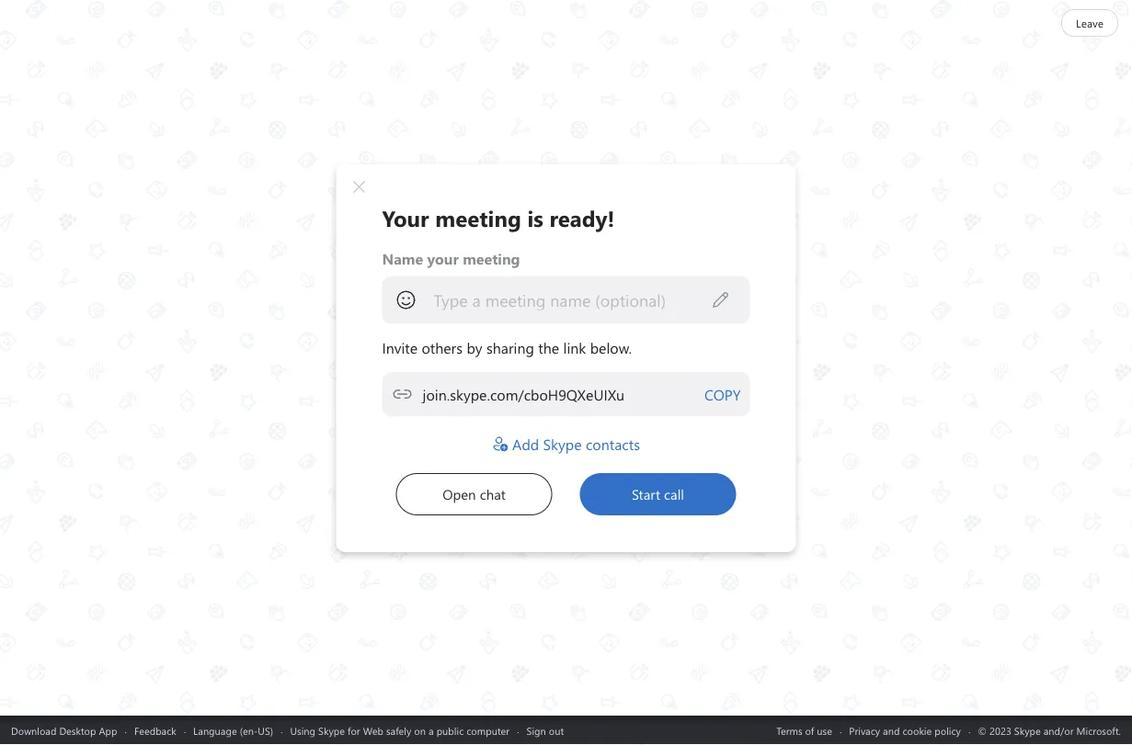 Task type: describe. For each thing, give the bounding box(es) containing it.
app
[[99, 724, 117, 738]]

web
[[363, 724, 383, 738]]

privacy
[[849, 724, 880, 738]]

desktop
[[59, 724, 96, 738]]

out
[[549, 724, 564, 738]]

terms of use
[[776, 724, 832, 738]]

use
[[817, 724, 832, 738]]

public
[[437, 724, 464, 738]]

using
[[290, 724, 315, 738]]

and
[[883, 724, 900, 738]]

feedback link
[[134, 724, 176, 738]]

skype
[[318, 724, 345, 738]]

us)
[[258, 724, 273, 738]]

language (en-us) link
[[193, 724, 273, 738]]

language (en-us)
[[193, 724, 273, 738]]

sign out
[[527, 724, 564, 738]]

using skype for web safely on a public computer link
[[290, 724, 510, 738]]

privacy and cookie policy
[[849, 724, 961, 738]]

privacy and cookie policy link
[[849, 724, 961, 738]]

download desktop app link
[[11, 724, 117, 738]]

computer
[[466, 724, 510, 738]]



Task type: locate. For each thing, give the bounding box(es) containing it.
feedback
[[134, 724, 176, 738]]

download desktop app
[[11, 724, 117, 738]]

for
[[348, 724, 360, 738]]

Type a meeting name (optional) text field
[[433, 289, 711, 310]]

(en-
[[240, 724, 258, 738]]

using skype for web safely on a public computer
[[290, 724, 510, 738]]

terms of use link
[[776, 724, 832, 738]]

on
[[414, 724, 426, 738]]

sign
[[527, 724, 546, 738]]

sign out link
[[527, 724, 564, 738]]

a
[[429, 724, 434, 738]]

policy
[[935, 724, 961, 738]]

of
[[805, 724, 814, 738]]

safely
[[386, 724, 411, 738]]

language
[[193, 724, 237, 738]]

cookie
[[903, 724, 932, 738]]

download
[[11, 724, 56, 738]]

terms
[[776, 724, 802, 738]]



Task type: vqa. For each thing, say whether or not it's contained in the screenshot.
use
yes



